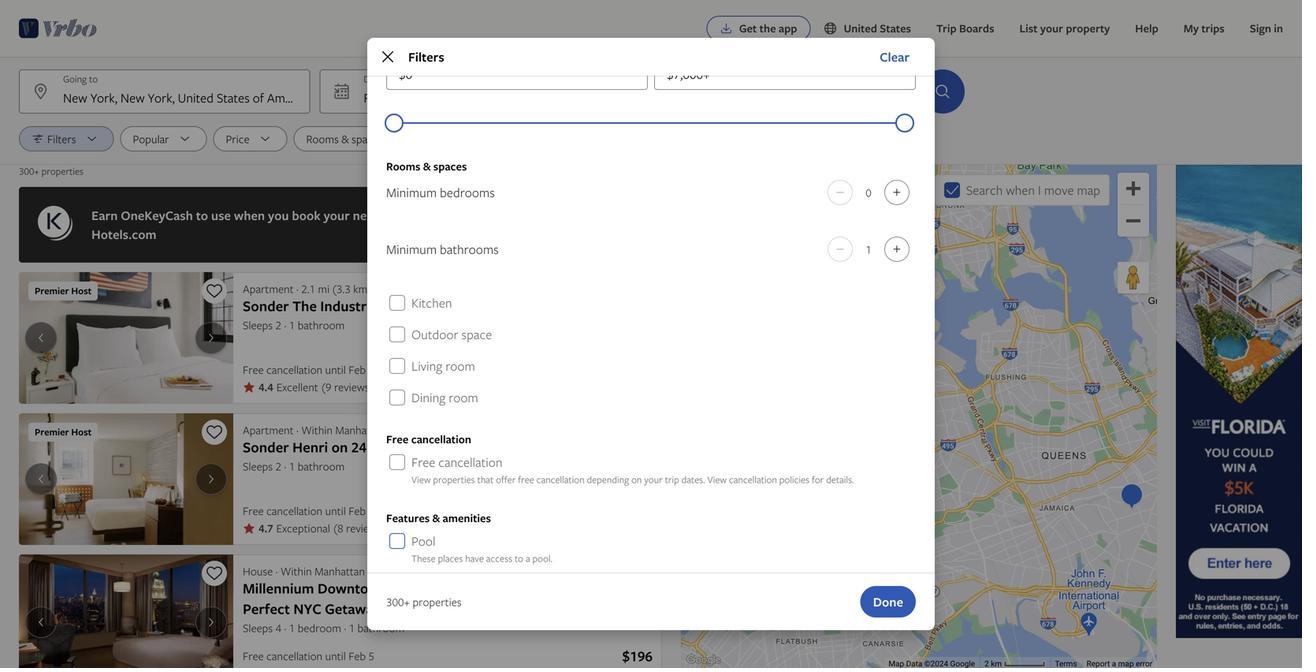 Task type: vqa. For each thing, say whether or not it's contained in the screenshot.
benefits on the bottom of the page
no



Task type: locate. For each thing, give the bounding box(es) containing it.
feb left 19
[[364, 89, 384, 106]]

1 16 from the top
[[369, 362, 381, 377]]

free up 4.4
[[243, 362, 264, 377]]

0 vertical spatial apartment
[[243, 281, 294, 296]]

room image
[[19, 272, 233, 404], [19, 413, 233, 545]]

2 until from the top
[[325, 503, 346, 518]]

manhattan inside house · within manhattan millennium downtown new york, junior suite with king bed, perfect nyc getaway! sleeps 4 · 1 bedroom · 1 bathroom
[[315, 564, 365, 579]]

your
[[1041, 21, 1064, 36], [324, 207, 350, 224], [645, 473, 663, 486]]

· left 2.1
[[297, 281, 299, 296]]

xsmall image for sonder the industrialist | queen room
[[243, 381, 256, 393]]

spaces up minimum bedrooms
[[434, 159, 467, 174]]

bathroom down henri
[[298, 459, 345, 474]]

16 for brooklyn
[[369, 362, 381, 377]]

0 vertical spatial 16
[[369, 362, 381, 377]]

space
[[462, 326, 492, 343]]

3 sleeps from the top
[[243, 620, 273, 635]]

2 up exceptional
[[276, 459, 282, 474]]

0 vertical spatial premier host
[[35, 284, 92, 297]]

1 vertical spatial premier
[[35, 426, 69, 439]]

1 vertical spatial room
[[468, 437, 506, 457]]

the
[[760, 21, 776, 36]]

2 horizontal spatial your
[[1041, 21, 1064, 36]]

1 vertical spatial apartment
[[243, 422, 294, 437]]

1 horizontal spatial rooms & spaces
[[386, 159, 467, 174]]

4.4 excellent (9 reviews)
[[259, 379, 374, 395]]

2 sleeps from the top
[[243, 459, 273, 474]]

properties down places
[[413, 594, 462, 609]]

to
[[196, 207, 208, 224], [375, 281, 385, 296], [515, 552, 524, 565]]

300+ inside dialog
[[386, 594, 410, 609]]

1 vertical spatial |
[[370, 437, 374, 457]]

16 for 24
[[369, 503, 381, 518]]

1 horizontal spatial to
[[375, 281, 385, 296]]

free cancellation until feb 16 up exceptional
[[243, 503, 381, 518]]

0 vertical spatial sleeps
[[243, 317, 273, 332]]

1
[[289, 317, 295, 332], [289, 459, 295, 474], [289, 620, 295, 635], [349, 620, 355, 635]]

properties
[[42, 164, 84, 177], [433, 473, 475, 486], [413, 594, 462, 609]]

rooms & spaces up minimum bedrooms
[[386, 159, 467, 174]]

1 sleeps from the top
[[243, 317, 273, 332]]

·
[[297, 281, 299, 296], [284, 317, 287, 332], [297, 422, 299, 437], [284, 459, 287, 474], [276, 564, 278, 579], [284, 620, 287, 635], [344, 620, 346, 635]]

2 free cancellation until feb 16 from the top
[[243, 503, 381, 518]]

0 vertical spatial spaces
[[352, 131, 383, 146]]

premier up show previous image for sonder the industrialist | queen room
[[35, 284, 69, 297]]

1 vertical spatial when
[[234, 207, 265, 224]]

on down minimum bedrooms
[[431, 207, 446, 224]]

filters button
[[19, 126, 114, 151]]

| left queen
[[401, 296, 404, 315]]

apartment down 4.4
[[243, 422, 294, 437]]

increase bedrooms image
[[888, 186, 907, 199]]

26
[[433, 89, 447, 106]]

0 vertical spatial room
[[454, 296, 491, 315]]

300+ properties down these
[[386, 594, 462, 609]]

2 vertical spatial bathroom
[[358, 620, 405, 635]]

sleeps left 4
[[243, 620, 273, 635]]

your left next
[[324, 207, 350, 224]]

rooms right price button
[[306, 131, 339, 146]]

0 vertical spatial 2
[[276, 317, 282, 332]]

to left a
[[515, 552, 524, 565]]

host for sonder the industrialist | queen room
[[71, 284, 92, 297]]

1 vertical spatial properties
[[433, 473, 475, 486]]

minimum up getaway
[[386, 184, 437, 201]]

0 vertical spatial 300+
[[19, 164, 39, 177]]

cancellation up exceptional
[[267, 503, 323, 518]]

| right 24
[[370, 437, 374, 457]]

manhattan right henri
[[336, 422, 386, 437]]

feb for to
[[349, 362, 366, 377]]

to left 'use'
[[196, 207, 208, 224]]

feb up 4.4 excellent (9 reviews)
[[349, 362, 366, 377]]

you
[[268, 207, 289, 224]]

free up 4.7
[[243, 503, 264, 518]]

xsmall image for sonder henri on 24 | superior king room
[[243, 522, 256, 535]]

1 horizontal spatial your
[[645, 473, 663, 486]]

4.4
[[259, 380, 273, 395]]

bed,
[[608, 579, 636, 598]]

1 horizontal spatial &
[[423, 159, 431, 174]]

brooklyn
[[387, 281, 429, 296]]

Save Sonder Henri on 24 | Superior King Room to a trip checkbox
[[202, 420, 227, 445]]

300+
[[19, 164, 39, 177], [386, 594, 410, 609]]

0 vertical spatial when
[[1007, 181, 1036, 199]]

0 vertical spatial manhattan
[[336, 422, 386, 437]]

when
[[1007, 181, 1036, 199], [234, 207, 265, 224]]

0 vertical spatial until
[[325, 362, 346, 377]]

1 vertical spatial on
[[332, 437, 348, 457]]

until up (8
[[325, 503, 346, 518]]

2 vertical spatial &
[[433, 511, 440, 526]]

1 vertical spatial reviews)
[[346, 521, 386, 536]]

2 vertical spatial to
[[515, 552, 524, 565]]

1 vertical spatial filters
[[47, 131, 76, 146]]

rooms up minimum bedrooms
[[386, 159, 421, 174]]

to inside pool these places have access to a pool.
[[515, 552, 524, 565]]

apartment left 2.1
[[243, 281, 294, 296]]

on left 24
[[332, 437, 348, 457]]

1 vertical spatial your
[[324, 207, 350, 224]]

spaces down feb 19 - feb 26
[[352, 131, 383, 146]]

free for superior
[[243, 503, 264, 518]]

rooms inside button
[[306, 131, 339, 146]]

my trips link
[[1172, 13, 1238, 44]]

1 vertical spatial 2
[[276, 459, 282, 474]]

king right superior
[[437, 437, 465, 457]]

unit with king size bed. the exact unit will be assigned upon arrival. views, colors and decoration may vary. image
[[19, 554, 233, 668]]

16 left "living"
[[369, 362, 381, 377]]

within for henri
[[301, 422, 333, 437]]

free right 24
[[386, 432, 409, 447]]

to right km)
[[375, 281, 385, 296]]

2 16 from the top
[[369, 503, 381, 518]]

view right dates.
[[708, 473, 727, 486]]

hotels.com
[[91, 226, 157, 243]]

2
[[276, 317, 282, 332], [276, 459, 282, 474]]

free cancellation until feb 16 up 4.4 excellent (9 reviews)
[[243, 362, 381, 377]]

2 apartment from the top
[[243, 422, 294, 437]]

1 vertical spatial sonder
[[243, 437, 289, 457]]

premier up show previous image for sonder henri on 24 | superior king room
[[35, 426, 69, 439]]

bedroom
[[298, 620, 341, 635]]

rooms & spaces
[[306, 131, 383, 146], [386, 159, 467, 174]]

sonder left henri
[[243, 437, 289, 457]]

| inside apartment · 2.1 mi (3.3 km) to brooklyn center sonder the industrialist | queen room sleeps 2 · 1 bathroom
[[401, 296, 404, 315]]

apartment
[[243, 281, 294, 296], [243, 422, 294, 437]]

1 view from the left
[[412, 473, 431, 486]]

1 horizontal spatial view
[[708, 473, 727, 486]]

2.1
[[301, 281, 315, 296]]

2 sonder from the top
[[243, 437, 289, 457]]

0 vertical spatial premier
[[35, 284, 69, 297]]

1 vertical spatial premier host
[[35, 426, 92, 439]]

states
[[880, 21, 912, 36]]

united states
[[844, 21, 912, 36]]

0 vertical spatial to
[[196, 207, 208, 224]]

feb up 4.7 exceptional (8 reviews)
[[349, 503, 366, 518]]

1 vertical spatial until
[[325, 503, 346, 518]]

reviews) right (8
[[346, 521, 386, 536]]

filters
[[409, 48, 445, 65], [47, 131, 76, 146]]

your inside free cancellation free cancellation view properties that offer free cancellation depending on your trip dates. view cancellation policies for details.
[[645, 473, 663, 486]]

2 inside apartment · 2.1 mi (3.3 km) to brooklyn center sonder the industrialist | queen room sleeps 2 · 1 bathroom
[[276, 317, 282, 332]]

room right the dining
[[449, 389, 479, 406]]

that
[[478, 473, 494, 486]]

apartment inside apartment · within manhattan sonder henri on 24 | superior king room sleeps 2 · 1 bathroom
[[243, 422, 294, 437]]

premier host
[[35, 284, 92, 297], [35, 426, 92, 439]]

1 premier from the top
[[35, 284, 69, 297]]

price button
[[213, 126, 288, 151]]

help link
[[1123, 13, 1172, 44]]

manhattan inside apartment · within manhattan sonder henri on 24 | superior king room sleeps 2 · 1 bathroom
[[336, 422, 386, 437]]

reviews) inside 4.4 excellent (9 reviews)
[[334, 379, 374, 394]]

sonder inside apartment · 2.1 mi (3.3 km) to brooklyn center sonder the industrialist | queen room sleeps 2 · 1 bathroom
[[243, 296, 289, 315]]

free
[[243, 362, 264, 377], [386, 432, 409, 447], [412, 454, 436, 471], [243, 503, 264, 518], [243, 648, 264, 663]]

to inside apartment · 2.1 mi (3.3 km) to brooklyn center sonder the industrialist | queen room sleeps 2 · 1 bathroom
[[375, 281, 385, 296]]

features & amenities
[[386, 511, 491, 526]]

0 vertical spatial within
[[301, 422, 333, 437]]

popular button
[[120, 126, 207, 151]]

property
[[1067, 21, 1111, 36]]

0 horizontal spatial on
[[332, 437, 348, 457]]

2 horizontal spatial &
[[433, 511, 440, 526]]

done
[[874, 593, 904, 610]]

access
[[486, 552, 513, 565]]

16 left features
[[369, 503, 381, 518]]

king inside house · within manhattan millennium downtown new york, junior suite with king bed, perfect nyc getaway! sleeps 4 · 1 bedroom · 1 bathroom
[[576, 579, 604, 598]]

300+ right getaway!
[[386, 594, 410, 609]]

industrialist
[[320, 296, 397, 315]]

free cancellation until feb 16 for sonder
[[243, 503, 381, 518]]

1 premier host from the top
[[35, 284, 92, 297]]

1 vertical spatial free cancellation until feb 16
[[243, 503, 381, 518]]

2 minimum from the top
[[386, 241, 437, 258]]

1 vertical spatial king
[[576, 579, 604, 598]]

0 horizontal spatial spaces
[[352, 131, 383, 146]]

2 premier from the top
[[35, 426, 69, 439]]

premier host up show previous image for sonder the industrialist | queen room
[[35, 284, 92, 297]]

1 2 from the top
[[276, 317, 282, 332]]

0 vertical spatial xsmall image
[[243, 381, 256, 393]]

for
[[812, 473, 824, 486]]

king left bed,
[[576, 579, 604, 598]]

2 host from the top
[[71, 426, 92, 439]]

1 vertical spatial minimum
[[386, 241, 437, 258]]

0 vertical spatial rooms
[[306, 131, 339, 146]]

manhattan
[[336, 422, 386, 437], [315, 564, 365, 579]]

0 vertical spatial host
[[71, 284, 92, 297]]

1 vertical spatial rooms
[[386, 159, 421, 174]]

300+ down filters button
[[19, 164, 39, 177]]

apartment for sonder henri on 24 | superior king room
[[243, 422, 294, 437]]

price
[[226, 131, 250, 146]]

0 horizontal spatial |
[[370, 437, 374, 457]]

2 premier host from the top
[[35, 426, 92, 439]]

dialog
[[368, 0, 935, 668]]

host
[[71, 284, 92, 297], [71, 426, 92, 439]]

cancellation right the free
[[537, 473, 585, 486]]

0 vertical spatial properties
[[42, 164, 84, 177]]

within inside apartment · within manhattan sonder henri on 24 | superior king room sleeps 2 · 1 bathroom
[[301, 422, 333, 437]]

room down "outdoor space"
[[446, 357, 475, 375]]

details.
[[827, 473, 855, 486]]

within right "house"
[[281, 564, 312, 579]]

my
[[1184, 21, 1200, 36]]

1 vertical spatial manhattan
[[315, 564, 365, 579]]

when right 'use'
[[234, 207, 265, 224]]

0 vertical spatial rooms & spaces
[[306, 131, 383, 146]]

rooms & spaces down feb 19 - feb 26
[[306, 131, 383, 146]]

2 xsmall image from the top
[[243, 522, 256, 535]]

free for suite
[[243, 648, 264, 663]]

0 vertical spatial filters
[[409, 48, 445, 65]]

your left the trip
[[645, 473, 663, 486]]

1 sonder from the top
[[243, 296, 289, 315]]

until down bedroom
[[325, 648, 346, 663]]

xsmall image left 4.7
[[243, 522, 256, 535]]

sleeps right show next image for sonder the industrialist | queen room
[[243, 317, 273, 332]]

free for sonder
[[243, 362, 264, 377]]

0 horizontal spatial view
[[412, 473, 431, 486]]

minimum
[[386, 184, 437, 201], [386, 241, 437, 258]]

1 vertical spatial 300+
[[386, 594, 410, 609]]

reviews) right the "(9"
[[334, 379, 374, 394]]

1 vertical spatial &
[[423, 159, 431, 174]]

king
[[437, 437, 465, 457], [576, 579, 604, 598]]

to inside the earn onekeycash to use when you book your next getaway on vrbo, expedia, and hotels.com
[[196, 207, 208, 224]]

properties down filters button
[[42, 164, 84, 177]]

1 down the the in the top left of the page
[[289, 317, 295, 332]]

| inside apartment · within manhattan sonder henri on 24 | superior king room sleeps 2 · 1 bathroom
[[370, 437, 374, 457]]

3 until from the top
[[325, 648, 346, 663]]

bathroom inside apartment · 2.1 mi (3.3 km) to brooklyn center sonder the industrialist | queen room sleeps 2 · 1 bathroom
[[298, 317, 345, 332]]

1 vertical spatial rooms & spaces
[[386, 159, 467, 174]]

filters inside dialog
[[409, 48, 445, 65]]

downtown
[[318, 579, 388, 598]]

until up the "(9"
[[325, 362, 346, 377]]

2 up excellent in the bottom left of the page
[[276, 317, 282, 332]]

· down getaway!
[[344, 620, 346, 635]]

your right list
[[1041, 21, 1064, 36]]

and
[[534, 207, 555, 224]]

free up features & amenities
[[412, 454, 436, 471]]

earn onekeycash to use when you book your next getaway on vrbo, expedia, and hotels.com
[[91, 207, 555, 243]]

house · within manhattan millennium downtown new york, junior suite with king bed, perfect nyc getaway! sleeps 4 · 1 bedroom · 1 bathroom
[[243, 564, 636, 635]]

minimum down getaway
[[386, 241, 437, 258]]

show previous image for millennium downtown new york, junior suite with king bed, perfect nyc getaway! image
[[32, 616, 50, 629]]

cancellation
[[267, 362, 323, 377], [411, 432, 472, 447], [439, 454, 503, 471], [537, 473, 585, 486], [729, 473, 778, 486], [267, 503, 323, 518], [267, 648, 323, 663]]

0 horizontal spatial filters
[[47, 131, 76, 146]]

room up that
[[468, 437, 506, 457]]

1 vertical spatial within
[[281, 564, 312, 579]]

premier host up show previous image for sonder henri on 24 | superior king room
[[35, 426, 92, 439]]

1 minimum from the top
[[386, 184, 437, 201]]

1 host from the top
[[71, 284, 92, 297]]

0 horizontal spatial rooms & spaces
[[306, 131, 383, 146]]

premier for sonder the industrialist | queen room
[[35, 284, 69, 297]]

room for living room
[[446, 357, 475, 375]]

list your property link
[[1008, 13, 1123, 44]]

0 vertical spatial sonder
[[243, 296, 289, 315]]

0 vertical spatial room image
[[19, 272, 233, 404]]

1 horizontal spatial on
[[431, 207, 446, 224]]

1 horizontal spatial spaces
[[434, 159, 467, 174]]

2 vertical spatial until
[[325, 648, 346, 663]]

manhattan up getaway!
[[315, 564, 365, 579]]

google image
[[685, 652, 723, 668]]

bathroom up 5
[[358, 620, 405, 635]]

feb left 5
[[349, 648, 366, 663]]

16
[[369, 362, 381, 377], [369, 503, 381, 518]]

1 vertical spatial 16
[[369, 503, 381, 518]]

1 horizontal spatial |
[[401, 296, 404, 315]]

0 vertical spatial 300+ properties
[[19, 164, 84, 177]]

your inside the earn onekeycash to use when you book your next getaway on vrbo, expedia, and hotels.com
[[324, 207, 350, 224]]

1 horizontal spatial king
[[576, 579, 604, 598]]

1 vertical spatial sleeps
[[243, 459, 273, 474]]

earn
[[91, 207, 118, 224]]

boards
[[960, 21, 995, 36]]

0 horizontal spatial to
[[196, 207, 208, 224]]

5
[[369, 648, 375, 663]]

on right depending
[[632, 473, 642, 486]]

feb right -
[[410, 89, 430, 106]]

suite
[[505, 579, 538, 598]]

0 vertical spatial bathroom
[[298, 317, 345, 332]]

1 apartment from the top
[[243, 281, 294, 296]]

xsmall image
[[243, 381, 256, 393], [243, 522, 256, 535]]

premier for sonder henri on 24 | superior king room
[[35, 426, 69, 439]]

perfect
[[243, 599, 290, 618]]

list your property
[[1020, 21, 1111, 36]]

properties left that
[[433, 473, 475, 486]]

1 vertical spatial xsmall image
[[243, 522, 256, 535]]

2 vertical spatial on
[[632, 473, 642, 486]]

1 vertical spatial 300+ properties
[[386, 594, 462, 609]]

sonder left the the in the top left of the page
[[243, 296, 289, 315]]

manhattan for henri
[[336, 422, 386, 437]]

1 xsmall image from the top
[[243, 381, 256, 393]]

$196
[[623, 646, 653, 666]]

decrease bathrooms image
[[831, 243, 850, 256]]

$7,000 and above, Maximum, Price range field
[[396, 106, 907, 140]]

1 down henri
[[289, 459, 295, 474]]

2 vertical spatial sleeps
[[243, 620, 273, 635]]

a
[[526, 552, 530, 565]]

manhattan for downtown
[[315, 564, 365, 579]]

2 2 from the top
[[276, 459, 282, 474]]

(3.3
[[333, 281, 351, 296]]

bathroom down the the in the top left of the page
[[298, 317, 345, 332]]

0 horizontal spatial king
[[437, 437, 465, 457]]

download the app button image
[[721, 22, 733, 35]]

0 horizontal spatial when
[[234, 207, 265, 224]]

0 horizontal spatial rooms
[[306, 131, 339, 146]]

have
[[466, 552, 484, 565]]

0 vertical spatial on
[[431, 207, 446, 224]]

&
[[342, 131, 349, 146], [423, 159, 431, 174], [433, 511, 440, 526]]

1 vertical spatial to
[[375, 281, 385, 296]]

view
[[412, 473, 431, 486], [708, 473, 727, 486]]

300+ properties
[[19, 164, 84, 177], [386, 594, 462, 609]]

apartment inside apartment · 2.1 mi (3.3 km) to brooklyn center sonder the industrialist | queen room sleeps 2 · 1 bathroom
[[243, 281, 294, 296]]

view down superior
[[412, 473, 431, 486]]

0 vertical spatial room
[[446, 357, 475, 375]]

reviews) inside 4.7 exceptional (8 reviews)
[[346, 521, 386, 536]]

superior
[[377, 437, 433, 457]]

free down perfect
[[243, 648, 264, 663]]

xsmall image left 4.4
[[243, 381, 256, 393]]

-
[[403, 89, 407, 106]]

room up space on the left of page
[[454, 296, 491, 315]]

show next image for millennium downtown new york, junior suite with king bed, perfect nyc getaway! image
[[202, 616, 221, 629]]

show next image for sonder henri on 24 | superior king room image
[[202, 473, 221, 485]]

house
[[243, 564, 273, 579]]

show next image for sonder the industrialist | queen room image
[[202, 332, 221, 344]]

dialog containing filters
[[368, 0, 935, 668]]

on inside the earn onekeycash to use when you book your next getaway on vrbo, expedia, and hotels.com
[[431, 207, 446, 224]]

1 vertical spatial bathroom
[[298, 459, 345, 474]]

0 vertical spatial minimum
[[386, 184, 437, 201]]

1 vertical spatial room
[[449, 389, 479, 406]]

0 vertical spatial king
[[437, 437, 465, 457]]

room inside apartment · 2.1 mi (3.3 km) to brooklyn center sonder the industrialist | queen room sleeps 2 · 1 bathroom
[[454, 296, 491, 315]]

bathroom inside house · within manhattan millennium downtown new york, junior suite with king bed, perfect nyc getaway! sleeps 4 · 1 bedroom · 1 bathroom
[[358, 620, 405, 635]]

kitchen
[[412, 294, 452, 312]]

until for sleeps
[[325, 362, 346, 377]]

1 vertical spatial host
[[71, 426, 92, 439]]

1 horizontal spatial 300+
[[386, 594, 410, 609]]

0 vertical spatial free cancellation until feb 16
[[243, 362, 381, 377]]

300+ properties down filters button
[[19, 164, 84, 177]]

i
[[1039, 181, 1042, 199]]

0 vertical spatial |
[[401, 296, 404, 315]]

1 free cancellation until feb 16 from the top
[[243, 362, 381, 377]]

0 vertical spatial &
[[342, 131, 349, 146]]

1 vertical spatial spaces
[[434, 159, 467, 174]]

1 until from the top
[[325, 362, 346, 377]]

minimum bedrooms
[[386, 184, 495, 201]]

0 horizontal spatial your
[[324, 207, 350, 224]]

when left i
[[1007, 181, 1036, 199]]

sleeps right show next image for sonder henri on 24 | superior king room
[[243, 459, 273, 474]]

room
[[454, 296, 491, 315], [468, 437, 506, 457]]

free
[[518, 473, 534, 486]]

on
[[431, 207, 446, 224], [332, 437, 348, 457], [632, 473, 642, 486]]

within down 4.4 excellent (9 reviews)
[[301, 422, 333, 437]]

1 horizontal spatial rooms
[[386, 159, 421, 174]]

within inside house · within manhattan millennium downtown new york, junior suite with king bed, perfect nyc getaway! sleeps 4 · 1 bedroom · 1 bathroom
[[281, 564, 312, 579]]

living room
[[412, 357, 475, 375]]

2 horizontal spatial on
[[632, 473, 642, 486]]



Task type: describe. For each thing, give the bounding box(es) containing it.
rooms inside dialog
[[386, 159, 421, 174]]

reviews) for to
[[334, 379, 374, 394]]

cancellation up excellent in the bottom left of the page
[[267, 362, 323, 377]]

depending
[[587, 473, 630, 486]]

book
[[292, 207, 321, 224]]

2 vertical spatial properties
[[413, 594, 462, 609]]

use
[[211, 207, 231, 224]]

move
[[1045, 181, 1075, 199]]

onekeycash
[[121, 207, 193, 224]]

24
[[352, 437, 367, 457]]

filters inside button
[[47, 131, 76, 146]]

until for 1
[[325, 503, 346, 518]]

feb for new
[[349, 648, 366, 663]]

get
[[740, 21, 757, 36]]

outdoor space
[[412, 326, 492, 343]]

1 horizontal spatial 300+ properties
[[386, 594, 462, 609]]

apartment for sonder the industrialist | queen room
[[243, 281, 294, 296]]

minimum bathrooms
[[386, 241, 499, 258]]

(8
[[334, 521, 344, 536]]

minimum for minimum bathrooms
[[386, 241, 437, 258]]

room for dining room
[[449, 389, 479, 406]]

feb for on
[[349, 503, 366, 518]]

free cancellation until feb 5
[[243, 648, 375, 663]]

reviews) for on
[[346, 521, 386, 536]]

· right 4
[[284, 620, 287, 635]]

host for sonder henri on 24 | superior king room
[[71, 426, 92, 439]]

map region
[[681, 165, 1158, 668]]

close sort and filter image
[[379, 47, 398, 66]]

room inside apartment · within manhattan sonder henri on 24 | superior king room sleeps 2 · 1 bathroom
[[468, 437, 506, 457]]

(9
[[322, 379, 332, 394]]

sonder inside apartment · within manhattan sonder henri on 24 | superior king room sleeps 2 · 1 bathroom
[[243, 437, 289, 457]]

· down excellent in the bottom left of the page
[[297, 422, 299, 437]]

excellent
[[277, 379, 318, 394]]

0 horizontal spatial 300+ properties
[[19, 164, 84, 177]]

1 down getaway!
[[349, 620, 355, 635]]

exceptional
[[276, 521, 330, 536]]

19
[[387, 89, 400, 106]]

clear
[[880, 48, 910, 65]]

show previous image for sonder the industrialist | queen room image
[[32, 332, 50, 344]]

york,
[[424, 579, 457, 598]]

these
[[412, 552, 436, 565]]

cancellation down dining room
[[411, 432, 472, 447]]

millennium
[[243, 579, 314, 598]]

4.7 exceptional (8 reviews)
[[259, 521, 386, 536]]

policies
[[780, 473, 810, 486]]

4.7
[[259, 521, 273, 536]]

queen
[[408, 296, 450, 315]]

bathrooms
[[440, 241, 499, 258]]

on inside apartment · within manhattan sonder henri on 24 | superior king room sleeps 2 · 1 bathroom
[[332, 437, 348, 457]]

sleeps inside apartment · 2.1 mi (3.3 km) to brooklyn center sonder the industrialist | queen room sleeps 2 · 1 bathroom
[[243, 317, 273, 332]]

premier host for sonder the industrialist | queen room
[[35, 284, 92, 297]]

until for getaway!
[[325, 648, 346, 663]]

feb 19 - feb 26 button
[[320, 69, 611, 114]]

new
[[391, 579, 420, 598]]

2 room image from the top
[[19, 413, 233, 545]]

mi
[[318, 281, 330, 296]]

km)
[[353, 281, 372, 296]]

cancellation left policies
[[729, 473, 778, 486]]

popular
[[133, 131, 169, 146]]

· up exceptional
[[284, 459, 287, 474]]

feb 19 - feb 26
[[364, 89, 447, 106]]

features
[[386, 511, 430, 526]]

getaway
[[381, 207, 428, 224]]

2 view from the left
[[708, 473, 727, 486]]

rooms & spaces button
[[294, 126, 421, 151]]

1 room image from the top
[[19, 272, 233, 404]]

spaces inside button
[[352, 131, 383, 146]]

search
[[967, 181, 1003, 199]]

getaway!
[[325, 599, 385, 618]]

properties inside free cancellation free cancellation view properties that offer free cancellation depending on your trip dates. view cancellation policies for details.
[[433, 473, 475, 486]]

help
[[1136, 21, 1159, 36]]

1 horizontal spatial when
[[1007, 181, 1036, 199]]

bathroom inside apartment · within manhattan sonder henri on 24 | superior king room sleeps 2 · 1 bathroom
[[298, 459, 345, 474]]

rooms & spaces inside button
[[306, 131, 383, 146]]

with
[[541, 579, 572, 598]]

king inside apartment · within manhattan sonder henri on 24 | superior king room sleeps 2 · 1 bathroom
[[437, 437, 465, 457]]

henri
[[293, 437, 328, 457]]

done button
[[861, 586, 916, 618]]

when inside the earn onekeycash to use when you book your next getaway on vrbo, expedia, and hotels.com
[[234, 207, 265, 224]]

$0, Minimum, Price range field
[[396, 106, 907, 140]]

expedia,
[[483, 207, 531, 224]]

offer
[[496, 473, 516, 486]]

on inside free cancellation free cancellation view properties that offer free cancellation depending on your trip dates. view cancellation policies for details.
[[632, 473, 642, 486]]

get the app
[[740, 21, 798, 36]]

cancellation up that
[[439, 454, 503, 471]]

0 horizontal spatial 300+
[[19, 164, 39, 177]]

free cancellation free cancellation view properties that offer free cancellation depending on your trip dates. view cancellation policies for details.
[[386, 432, 855, 486]]

search image
[[934, 82, 953, 101]]

decrease bedrooms image
[[831, 186, 850, 199]]

within for downtown
[[281, 564, 312, 579]]

apartment · 2.1 mi (3.3 km) to brooklyn center sonder the industrialist | queen room sleeps 2 · 1 bathroom
[[243, 281, 491, 332]]

1 right 4
[[289, 620, 295, 635]]

trip boards
[[937, 21, 995, 36]]

· up excellent in the bottom left of the page
[[284, 317, 287, 332]]

sleeps inside apartment · within manhattan sonder henri on 24 | superior king room sleeps 2 · 1 bathroom
[[243, 459, 273, 474]]

next
[[353, 207, 378, 224]]

premier host for sonder henri on 24 | superior king room
[[35, 426, 92, 439]]

1 inside apartment · 2.1 mi (3.3 km) to brooklyn center sonder the industrialist | queen room sleeps 2 · 1 bathroom
[[289, 317, 295, 332]]

Save Millennium Downtown New York, Junior Suite With King Bed, Perfect NYC Getaway! to a trip checkbox
[[202, 561, 227, 586]]

map
[[1078, 181, 1101, 199]]

4
[[276, 620, 282, 635]]

2 inside apartment · within manhattan sonder henri on 24 | superior king room sleeps 2 · 1 bathroom
[[276, 459, 282, 474]]

living
[[412, 357, 443, 375]]

search when i move map
[[967, 181, 1101, 199]]

minimum for minimum bedrooms
[[386, 184, 437, 201]]

outdoor
[[412, 326, 459, 343]]

trip boards link
[[924, 13, 1008, 44]]

free cancellation until feb 16 for (3.3
[[243, 362, 381, 377]]

my trips
[[1184, 21, 1225, 36]]

vrbo,
[[449, 207, 480, 224]]

get the app link
[[707, 16, 811, 41]]

spaces inside dialog
[[434, 159, 467, 174]]

apartment · within manhattan sonder henri on 24 | superior king room sleeps 2 · 1 bathroom
[[243, 422, 506, 474]]

pool
[[412, 532, 436, 550]]

small image
[[824, 21, 844, 35]]

center
[[432, 281, 462, 296]]

vrbo logo image
[[19, 16, 97, 41]]

clear button
[[868, 41, 923, 73]]

& inside button
[[342, 131, 349, 146]]

pool.
[[533, 552, 553, 565]]

· right "house"
[[276, 564, 278, 579]]

nyc
[[294, 599, 322, 618]]

increase bathrooms image
[[888, 243, 907, 256]]

united states button
[[811, 13, 924, 44]]

cancellation down 4
[[267, 648, 323, 663]]

Save Sonder The Industrialist | Queen Room to a trip checkbox
[[202, 278, 227, 304]]

pool these places have access to a pool.
[[412, 532, 553, 565]]

trip
[[937, 21, 957, 36]]

dates.
[[682, 473, 706, 486]]

places
[[438, 552, 463, 565]]

amenities
[[443, 511, 491, 526]]

0 vertical spatial your
[[1041, 21, 1064, 36]]

trip
[[665, 473, 680, 486]]

1 inside apartment · within manhattan sonder henri on 24 | superior king room sleeps 2 · 1 bathroom
[[289, 459, 295, 474]]

sleeps inside house · within manhattan millennium downtown new york, junior suite with king bed, perfect nyc getaway! sleeps 4 · 1 bedroom · 1 bathroom
[[243, 620, 273, 635]]

show previous image for sonder henri on 24 | superior king room image
[[32, 473, 50, 485]]



